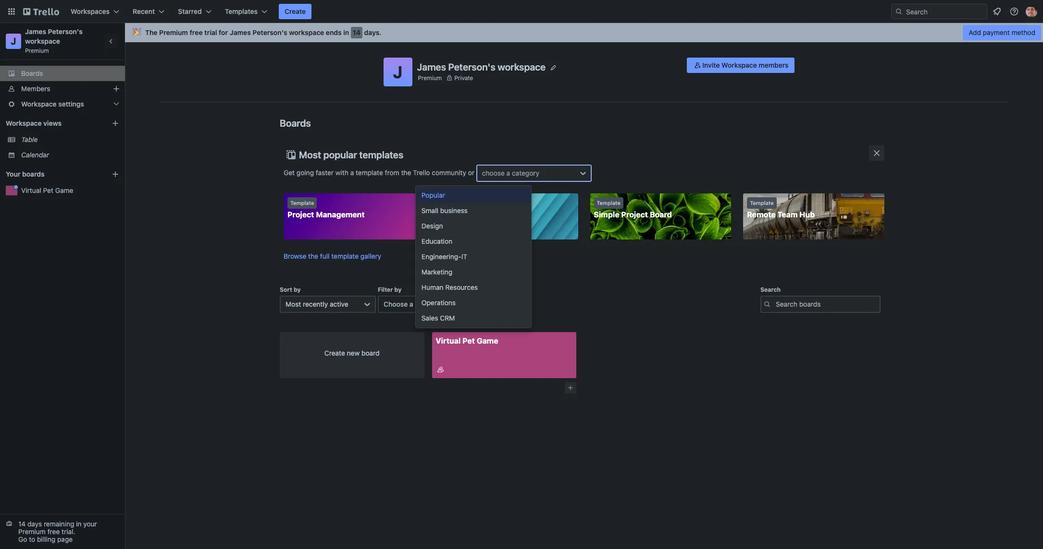 Task type: vqa. For each thing, say whether or not it's contained in the screenshot.
home Icon at the top of page
no



Task type: locate. For each thing, give the bounding box(es) containing it.
0 horizontal spatial in
[[76, 521, 82, 529]]

🎉
[[133, 28, 141, 37]]

1 horizontal spatial by
[[394, 287, 402, 294]]

0 vertical spatial sm image
[[693, 61, 703, 70]]

1 horizontal spatial boards
[[280, 118, 311, 129]]

marketing
[[422, 268, 453, 276]]

workspace inside dropdown button
[[21, 100, 57, 108]]

1 vertical spatial virtual pet game link
[[432, 333, 576, 379]]

template up business
[[444, 200, 467, 206]]

1 vertical spatial boards
[[280, 118, 311, 129]]

0 vertical spatial the
[[401, 169, 411, 177]]

1 horizontal spatial virtual
[[436, 337, 461, 346]]

by right sort
[[294, 287, 301, 294]]

1 horizontal spatial virtual pet game link
[[432, 333, 576, 379]]

template up the remote
[[750, 200, 774, 206]]

1 horizontal spatial pet
[[463, 337, 475, 346]]

days.
[[364, 28, 382, 37]]

remote
[[747, 211, 776, 219]]

j
[[11, 36, 16, 47], [393, 62, 403, 82]]

back to home image
[[23, 4, 59, 19]]

create for create
[[285, 7, 306, 15]]

workspace settings
[[21, 100, 84, 108]]

1 horizontal spatial create
[[324, 349, 345, 358]]

0 vertical spatial virtual
[[21, 187, 41, 195]]

the
[[401, 169, 411, 177], [308, 252, 318, 261]]

sm image inside virtual pet game link
[[436, 365, 445, 375]]

1 vertical spatial workspace
[[21, 100, 57, 108]]

virtual
[[21, 187, 41, 195], [436, 337, 461, 346]]

premium inside the james peterson's workspace premium
[[25, 47, 49, 54]]

banner containing 🎉
[[125, 23, 1043, 42]]

workspace down members
[[21, 100, 57, 108]]

1 vertical spatial most
[[286, 300, 301, 309]]

peterson's up 'private' on the left top of page
[[448, 61, 496, 72]]

0 vertical spatial workspace
[[722, 61, 757, 69]]

0 vertical spatial workspace
[[289, 28, 324, 37]]

template inside template project management
[[290, 200, 314, 206]]

payment
[[983, 28, 1010, 37]]

0 horizontal spatial game
[[55, 187, 73, 195]]

peterson's down templates dropdown button
[[253, 28, 287, 37]]

board
[[650, 211, 672, 219]]

most
[[299, 150, 321, 161], [286, 300, 301, 309]]

1 horizontal spatial sm image
[[693, 61, 703, 70]]

2 horizontal spatial workspace
[[498, 61, 546, 72]]

human
[[422, 284, 444, 292]]

sm image
[[693, 61, 703, 70], [436, 365, 445, 375]]

small
[[422, 207, 438, 215]]

table
[[21, 136, 38, 144]]

james right for
[[230, 28, 251, 37]]

workspace
[[289, 28, 324, 37], [25, 37, 60, 45], [498, 61, 546, 72]]

1 horizontal spatial workspace
[[289, 28, 324, 37]]

0 horizontal spatial 14
[[18, 521, 26, 529]]

trial
[[204, 28, 217, 37]]

🎉 the premium free trial for james peterson's workspace ends in 14 days.
[[133, 28, 382, 37]]

james inside the james peterson's workspace premium
[[25, 27, 46, 36]]

method
[[1012, 28, 1036, 37]]

search image
[[895, 8, 903, 15]]

virtual pet game down the your boards with 1 items element
[[21, 187, 73, 195]]

browse the full template gallery
[[284, 252, 381, 261]]

0 horizontal spatial virtual pet game link
[[21, 186, 119, 196]]

2 horizontal spatial james
[[417, 61, 446, 72]]

2 vertical spatial workspace
[[6, 119, 42, 127]]

0 horizontal spatial by
[[294, 287, 301, 294]]

sales
[[422, 314, 438, 323]]

sort
[[280, 287, 292, 294]]

template inside template simple project board
[[597, 200, 621, 206]]

james for james peterson's workspace
[[417, 61, 446, 72]]

choose a category
[[482, 169, 539, 177]]

1 horizontal spatial j
[[393, 62, 403, 82]]

0 horizontal spatial workspace
[[25, 37, 60, 45]]

template for kanban
[[444, 200, 467, 206]]

1 vertical spatial sm image
[[436, 365, 445, 375]]

0 horizontal spatial free
[[47, 528, 60, 537]]

j inside j link
[[11, 36, 16, 47]]

14 left days.
[[353, 28, 361, 37]]

virtual down boards
[[21, 187, 41, 195]]

get going faster with a template from the trello community or
[[284, 169, 476, 177]]

create a view image
[[112, 120, 119, 127]]

your
[[6, 170, 20, 178]]

virtual down crm
[[436, 337, 461, 346]]

add board image
[[112, 171, 119, 178]]

choose
[[482, 169, 505, 177]]

0 horizontal spatial the
[[308, 252, 318, 261]]

banner
[[125, 23, 1043, 42]]

0 vertical spatial most
[[299, 150, 321, 161]]

0 vertical spatial free
[[190, 28, 203, 37]]

1 horizontal spatial a
[[410, 300, 413, 309]]

2 horizontal spatial peterson's
[[448, 61, 496, 72]]

by
[[294, 287, 301, 294], [394, 287, 402, 294]]

template inside template remote team hub
[[750, 200, 774, 206]]

0 vertical spatial j
[[11, 36, 16, 47]]

workspace right invite
[[722, 61, 757, 69]]

create button
[[279, 4, 312, 19]]

the right from
[[401, 169, 411, 177]]

workspace inside button
[[722, 61, 757, 69]]

in inside banner
[[343, 28, 349, 37]]

by right filter
[[394, 287, 402, 294]]

2 horizontal spatial a
[[507, 169, 510, 177]]

create inside create button
[[285, 7, 306, 15]]

1 by from the left
[[294, 287, 301, 294]]

2 by from the left
[[394, 287, 402, 294]]

peterson's
[[48, 27, 83, 36], [253, 28, 287, 37], [448, 61, 496, 72]]

0 vertical spatial pet
[[43, 187, 53, 195]]

in right ends
[[343, 28, 349, 37]]

workspace settings button
[[0, 97, 125, 112]]

1 horizontal spatial 14
[[353, 28, 361, 37]]

virtual pet game link
[[21, 186, 119, 196], [432, 333, 576, 379]]

most for most recently active
[[286, 300, 301, 309]]

human resources
[[422, 284, 478, 292]]

calendar link
[[21, 150, 119, 160]]

14
[[353, 28, 361, 37], [18, 521, 26, 529]]

premium
[[159, 28, 188, 37], [25, 47, 49, 54], [418, 74, 442, 81], [18, 528, 46, 537]]

1 vertical spatial workspace
[[25, 37, 60, 45]]

workspace up table
[[6, 119, 42, 127]]

0 vertical spatial 14
[[353, 28, 361, 37]]

2 vertical spatial workspace
[[498, 61, 546, 72]]

0 vertical spatial virtual pet game
[[21, 187, 73, 195]]

james peterson's workspace premium
[[25, 27, 84, 54]]

engineering-
[[422, 253, 461, 261]]

template right full
[[331, 252, 359, 261]]

virtual pet game down crm
[[436, 337, 498, 346]]

sm image inside invite workspace members button
[[693, 61, 703, 70]]

confetti image
[[133, 28, 141, 37]]

popular
[[323, 150, 357, 161]]

1 vertical spatial pet
[[463, 337, 475, 346]]

peterson's for james peterson's workspace
[[448, 61, 496, 72]]

0 vertical spatial virtual pet game link
[[21, 186, 119, 196]]

project inside template project management
[[287, 211, 314, 219]]

0 horizontal spatial create
[[285, 7, 306, 15]]

j link
[[6, 34, 21, 49]]

template up simple
[[597, 200, 621, 206]]

0 horizontal spatial james
[[25, 27, 46, 36]]

j inside j "button"
[[393, 62, 403, 82]]

the
[[145, 28, 157, 37]]

template kanban template
[[441, 200, 505, 219]]

remaining
[[44, 521, 74, 529]]

project
[[287, 211, 314, 219], [621, 211, 648, 219]]

1 vertical spatial game
[[477, 337, 498, 346]]

faster
[[316, 169, 334, 177]]

1 horizontal spatial virtual pet game
[[436, 337, 498, 346]]

create for create new board
[[324, 349, 345, 358]]

the left full
[[308, 252, 318, 261]]

business
[[440, 207, 468, 215]]

workspace navigation collapse icon image
[[105, 35, 118, 48]]

james
[[25, 27, 46, 36], [230, 28, 251, 37], [417, 61, 446, 72]]

by for sort by
[[294, 287, 301, 294]]

starred button
[[172, 4, 217, 19]]

1 horizontal spatial peterson's
[[253, 28, 287, 37]]

0 vertical spatial create
[[285, 7, 306, 15]]

pet
[[43, 187, 53, 195], [463, 337, 475, 346]]

james right j "button"
[[417, 61, 446, 72]]

0 vertical spatial boards
[[21, 69, 43, 77]]

in left your
[[76, 521, 82, 529]]

1 vertical spatial virtual
[[436, 337, 461, 346]]

2 project from the left
[[621, 211, 648, 219]]

project left board
[[621, 211, 648, 219]]

primary element
[[0, 0, 1043, 23]]

1 horizontal spatial game
[[477, 337, 498, 346]]

your boards
[[6, 170, 45, 178]]

1 project from the left
[[287, 211, 314, 219]]

choose
[[384, 300, 408, 309]]

add
[[969, 28, 981, 37]]

game
[[55, 187, 73, 195], [477, 337, 498, 346]]

template remote team hub
[[747, 200, 815, 219]]

j button
[[383, 58, 412, 87]]

from
[[385, 169, 399, 177]]

1 horizontal spatial free
[[190, 28, 203, 37]]

most down sort by
[[286, 300, 301, 309]]

1 vertical spatial free
[[47, 528, 60, 537]]

create up 🎉 the premium free trial for james peterson's workspace ends in 14 days.
[[285, 7, 306, 15]]

0 vertical spatial in
[[343, 28, 349, 37]]

your
[[83, 521, 97, 529]]

go
[[18, 536, 27, 544]]

with
[[336, 169, 349, 177]]

browse
[[284, 252, 306, 261]]

1 vertical spatial j
[[393, 62, 403, 82]]

invite
[[703, 61, 720, 69]]

template down templates
[[356, 169, 383, 177]]

project left management
[[287, 211, 314, 219]]

1 vertical spatial create
[[324, 349, 345, 358]]

get
[[284, 169, 295, 177]]

1 vertical spatial 14
[[18, 521, 26, 529]]

workspace inside the james peterson's workspace premium
[[25, 37, 60, 45]]

operations
[[422, 299, 456, 307]]

or
[[468, 169, 474, 177]]

create left new
[[324, 349, 345, 358]]

peterson's down back to home image
[[48, 27, 83, 36]]

hub
[[800, 211, 815, 219]]

trial.
[[62, 528, 75, 537]]

most for most popular templates
[[299, 150, 321, 161]]

most up going
[[299, 150, 321, 161]]

in
[[343, 28, 349, 37], [76, 521, 82, 529]]

create
[[285, 7, 306, 15], [324, 349, 345, 358]]

1 horizontal spatial project
[[621, 211, 648, 219]]

1 vertical spatial template
[[331, 252, 359, 261]]

0 vertical spatial game
[[55, 187, 73, 195]]

14 left days
[[18, 521, 26, 529]]

most popular templates
[[299, 150, 403, 161]]

templates
[[225, 7, 258, 15]]

1 horizontal spatial in
[[343, 28, 349, 37]]

peterson's inside the james peterson's workspace premium
[[48, 27, 83, 36]]

your boards with 1 items element
[[6, 169, 97, 180]]

james down back to home image
[[25, 27, 46, 36]]

1 vertical spatial in
[[76, 521, 82, 529]]

trello
[[413, 169, 430, 177]]

0 horizontal spatial j
[[11, 36, 16, 47]]

template down going
[[290, 200, 314, 206]]

0 horizontal spatial virtual
[[21, 187, 41, 195]]

0 horizontal spatial sm image
[[436, 365, 445, 375]]

0 notifications image
[[991, 6, 1003, 17]]

0 horizontal spatial peterson's
[[48, 27, 83, 36]]

a inside button
[[410, 300, 413, 309]]

0 horizontal spatial project
[[287, 211, 314, 219]]

browse the full template gallery link
[[284, 252, 381, 261]]



Task type: describe. For each thing, give the bounding box(es) containing it.
templates button
[[219, 4, 273, 19]]

boards link
[[0, 66, 125, 81]]

popular
[[422, 191, 445, 200]]

by for filter by
[[394, 287, 402, 294]]

calendar
[[21, 151, 49, 159]]

category
[[512, 169, 539, 177]]

to
[[29, 536, 35, 544]]

billing
[[37, 536, 55, 544]]

1 vertical spatial virtual pet game
[[436, 337, 498, 346]]

choose a collection
[[384, 300, 446, 309]]

1 vertical spatial the
[[308, 252, 318, 261]]

full
[[320, 252, 330, 261]]

collection
[[415, 300, 446, 309]]

views
[[43, 119, 62, 127]]

template right kanban
[[471, 211, 505, 219]]

recent
[[133, 7, 155, 15]]

board
[[362, 349, 380, 358]]

workspace for james peterson's workspace
[[498, 61, 546, 72]]

small business
[[422, 207, 468, 215]]

0 horizontal spatial boards
[[21, 69, 43, 77]]

j for j link
[[11, 36, 16, 47]]

team
[[778, 211, 798, 219]]

most recently active
[[286, 300, 348, 309]]

premium inside the 14 days remaining in your premium free trial. go to billing page
[[18, 528, 46, 537]]

add payment method link
[[963, 25, 1041, 40]]

education
[[422, 237, 452, 246]]

14 days remaining in your premium free trial. go to billing page
[[18, 521, 97, 544]]

a for choose a collection
[[410, 300, 413, 309]]

project inside template simple project board
[[621, 211, 648, 219]]

table link
[[21, 135, 119, 145]]

simple
[[594, 211, 619, 219]]

starred
[[178, 7, 202, 15]]

choose a collection button
[[378, 296, 474, 313]]

template for remote
[[750, 200, 774, 206]]

engineering-it
[[422, 253, 467, 261]]

0 horizontal spatial a
[[350, 169, 354, 177]]

it
[[461, 253, 467, 261]]

create new board
[[324, 349, 380, 358]]

template project management
[[287, 200, 365, 219]]

active
[[330, 300, 348, 309]]

filter
[[378, 287, 393, 294]]

new
[[347, 349, 360, 358]]

recently
[[303, 300, 328, 309]]

workspace for views
[[6, 119, 42, 127]]

community
[[432, 169, 466, 177]]

14 inside the 14 days remaining in your premium free trial. go to billing page
[[18, 521, 26, 529]]

template simple project board
[[594, 200, 672, 219]]

0 horizontal spatial pet
[[43, 187, 53, 195]]

template for project
[[290, 200, 314, 206]]

crm
[[440, 314, 455, 323]]

sales crm
[[422, 314, 455, 323]]

workspace for settings
[[21, 100, 57, 108]]

recent button
[[127, 4, 170, 19]]

members link
[[0, 81, 125, 97]]

in inside the 14 days remaining in your premium free trial. go to billing page
[[76, 521, 82, 529]]

private
[[454, 74, 473, 81]]

members
[[759, 61, 789, 69]]

0 vertical spatial template
[[356, 169, 383, 177]]

a for choose a category
[[507, 169, 510, 177]]

Search field
[[903, 4, 987, 19]]

james peterson's workspace link
[[25, 27, 84, 45]]

ends
[[326, 28, 342, 37]]

free inside the 14 days remaining in your premium free trial. go to billing page
[[47, 528, 60, 537]]

invite workspace members
[[703, 61, 789, 69]]

peterson's for james peterson's workspace premium
[[48, 27, 83, 36]]

workspace inside banner
[[289, 28, 324, 37]]

j for j "button"
[[393, 62, 403, 82]]

add a new collection image
[[567, 385, 574, 392]]

workspaces
[[71, 7, 110, 15]]

search
[[761, 287, 781, 294]]

settings
[[58, 100, 84, 108]]

workspace for james peterson's workspace premium
[[25, 37, 60, 45]]

management
[[316, 211, 365, 219]]

0 horizontal spatial virtual pet game
[[21, 187, 73, 195]]

workspace views
[[6, 119, 62, 127]]

resources
[[445, 284, 478, 292]]

invite workspace members button
[[687, 58, 794, 73]]

sort by
[[280, 287, 301, 294]]

filter by
[[378, 287, 402, 294]]

go to billing page link
[[18, 536, 73, 544]]

design
[[422, 222, 443, 230]]

going
[[297, 169, 314, 177]]

kanban
[[441, 211, 469, 219]]

Search text field
[[761, 296, 881, 313]]

template for simple
[[597, 200, 621, 206]]

days
[[27, 521, 42, 529]]

james for james peterson's workspace premium
[[25, 27, 46, 36]]

members
[[21, 85, 50, 93]]

open information menu image
[[1010, 7, 1019, 16]]

1 horizontal spatial the
[[401, 169, 411, 177]]

james peterson (jamespeterson93) image
[[1026, 6, 1037, 17]]

1 horizontal spatial james
[[230, 28, 251, 37]]

gallery
[[360, 252, 381, 261]]

workspaces button
[[65, 4, 125, 19]]

templates
[[359, 150, 403, 161]]

page
[[57, 536, 73, 544]]

for
[[219, 28, 228, 37]]

james peterson's workspace
[[417, 61, 546, 72]]



